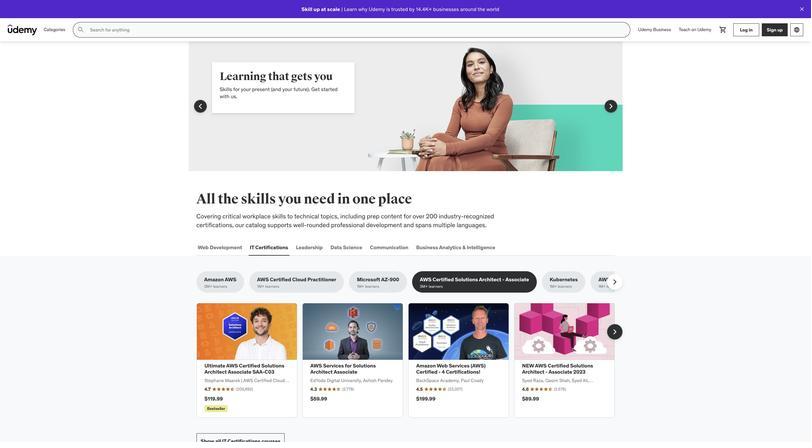Task type: vqa. For each thing, say whether or not it's contained in the screenshot.


Task type: describe. For each thing, give the bounding box(es) containing it.
log in
[[741, 27, 753, 33]]

to
[[287, 212, 293, 220]]

certifications
[[256, 244, 288, 250]]

categories button
[[40, 22, 69, 38]]

(and
[[271, 86, 281, 92]]

workplace
[[243, 212, 271, 220]]

one
[[353, 191, 376, 207]]

0 vertical spatial business
[[654, 27, 672, 32]]

it
[[250, 244, 254, 250]]

previous image
[[195, 101, 206, 111]]

1 horizontal spatial the
[[478, 6, 486, 12]]

certified inside new aws certified solutions architect - associate 2023
[[548, 362, 570, 369]]

need
[[304, 191, 335, 207]]

1m+ inside the kubernetes 1m+ learners
[[550, 284, 557, 289]]

1 vertical spatial next image
[[610, 327, 620, 337]]

carousel element containing ultimate aws certified solutions architect associate saa-c03
[[197, 303, 623, 418]]

around
[[461, 6, 477, 12]]

professional
[[331, 221, 365, 229]]

for inside covering critical workplace skills to technical topics, including prep content for over 200 industry-recognized certifications, our catalog supports well-rounded professional development and spans multiple languages.
[[404, 212, 412, 220]]

new
[[523, 362, 535, 369]]

content
[[381, 212, 403, 220]]

certifications!
[[446, 369, 481, 375]]

submit search image
[[77, 26, 85, 34]]

1m+ inside the aws certified cloud practitioner 1m+ learners
[[257, 284, 265, 289]]

solutions for new aws certified solutions architect - associate 2023
[[571, 362, 594, 369]]

on
[[692, 27, 697, 32]]

web inside "amazon web services (aws) certified - 4 certifications!"
[[437, 362, 448, 369]]

associate for ultimate aws certified solutions architect associate saa-c03
[[228, 369, 252, 375]]

next image
[[610, 277, 620, 287]]

covering
[[197, 212, 221, 220]]

teach
[[679, 27, 691, 32]]

started
[[321, 86, 338, 92]]

get
[[312, 86, 320, 92]]

up for skill
[[314, 6, 320, 12]]

prep
[[367, 212, 380, 220]]

learners inside the aws certified cloud practitioner 1m+ learners
[[265, 284, 280, 289]]

analytics
[[439, 244, 462, 250]]

learn
[[344, 6, 357, 12]]

2 horizontal spatial udemy
[[698, 27, 712, 32]]

aws inside ultimate aws certified solutions architect associate saa-c03
[[226, 362, 238, 369]]

certified inside aws certified solutions architect - associate 3m+ learners
[[433, 276, 454, 283]]

learners inside the kubernetes 1m+ learners
[[558, 284, 572, 289]]

architect inside aws certified solutions architect - associate 3m+ learners
[[479, 276, 502, 283]]

with
[[220, 93, 230, 100]]

developer
[[634, 276, 659, 283]]

data science button
[[329, 240, 364, 255]]

all
[[197, 191, 216, 207]]

languages.
[[457, 221, 487, 229]]

web development
[[198, 244, 242, 250]]

communication button
[[369, 240, 410, 255]]

aws inside aws services for solutions architect associate
[[311, 362, 322, 369]]

gets
[[291, 70, 313, 83]]

place
[[378, 191, 412, 207]]

rounded
[[307, 221, 330, 229]]

1m+ inside aws certified developer - associate 1m+ learners
[[599, 284, 606, 289]]

over
[[413, 212, 425, 220]]

choose a language image
[[794, 27, 801, 33]]

ultimate aws certified solutions architect associate saa-c03 link
[[205, 362, 285, 375]]

well-
[[294, 221, 307, 229]]

certifications,
[[197, 221, 234, 229]]

by
[[410, 6, 415, 12]]

skills inside covering critical workplace skills to technical topics, including prep content for over 200 industry-recognized certifications, our catalog supports well-rounded professional development and spans multiple languages.
[[272, 212, 286, 220]]

- inside aws certified solutions architect - associate 3m+ learners
[[503, 276, 505, 283]]

ultimate aws certified solutions architect associate saa-c03
[[205, 362, 285, 375]]

14.4k+
[[416, 6, 432, 12]]

leadership button
[[295, 240, 324, 255]]

at
[[321, 6, 326, 12]]

amazon for amazon aws 3m+ learners
[[204, 276, 224, 283]]

2023
[[574, 369, 586, 375]]

- inside aws certified developer - associate 1m+ learners
[[660, 276, 662, 283]]

scale
[[327, 6, 340, 12]]

ultimate
[[205, 362, 225, 369]]

sign up link
[[763, 23, 788, 36]]

for inside learning that gets you skills for your present (and your future). get started with us.
[[233, 86, 240, 92]]

future).
[[294, 86, 310, 92]]

intelligence
[[467, 244, 496, 250]]

architect for ultimate aws certified solutions architect associate saa-c03
[[205, 369, 227, 375]]

and
[[404, 221, 414, 229]]

data science
[[331, 244, 363, 250]]

new aws certified solutions architect - associate 2023 link
[[523, 362, 594, 375]]

learning that gets you skills for your present (and your future). get started with us.
[[220, 70, 338, 100]]

why
[[359, 6, 368, 12]]

learners inside amazon aws 3m+ learners
[[213, 284, 227, 289]]

associate inside aws certified developer - associate 1m+ learners
[[663, 276, 686, 283]]

architect for aws services for solutions architect associate
[[311, 369, 333, 375]]

aws services for solutions architect associate link
[[311, 362, 376, 375]]

aws inside aws certified developer - associate 1m+ learners
[[599, 276, 611, 283]]

present
[[252, 86, 270, 92]]

web inside button
[[198, 244, 209, 250]]

solutions for aws services for solutions architect associate
[[353, 362, 376, 369]]

industry-
[[439, 212, 464, 220]]

kubernetes
[[550, 276, 578, 283]]

4
[[442, 369, 445, 375]]

- inside "amazon web services (aws) certified - 4 certifications!"
[[439, 369, 441, 375]]

for inside aws services for solutions architect associate
[[345, 362, 352, 369]]

0 vertical spatial next image
[[606, 101, 617, 111]]

skill
[[302, 6, 313, 12]]

multiple
[[433, 221, 456, 229]]

certified inside aws certified developer - associate 1m+ learners
[[612, 276, 633, 283]]

skills
[[220, 86, 232, 92]]

sign up
[[767, 27, 784, 33]]

kubernetes 1m+ learners
[[550, 276, 578, 289]]

topics,
[[321, 212, 339, 220]]



Task type: locate. For each thing, give the bounding box(es) containing it.
0 vertical spatial for
[[233, 86, 240, 92]]

1 vertical spatial you
[[278, 191, 302, 207]]

associate
[[506, 276, 529, 283], [663, 276, 686, 283], [228, 369, 252, 375], [334, 369, 358, 375], [549, 369, 573, 375]]

business analytics & intelligence
[[417, 244, 496, 250]]

aws certified developer - associate 1m+ learners
[[599, 276, 686, 289]]

business left teach
[[654, 27, 672, 32]]

aws inside the aws certified cloud practitioner 1m+ learners
[[257, 276, 269, 283]]

3 learners from the left
[[365, 284, 379, 289]]

us.
[[231, 93, 238, 100]]

5 learners from the left
[[558, 284, 572, 289]]

skills
[[241, 191, 276, 207], [272, 212, 286, 220]]

1 horizontal spatial business
[[654, 27, 672, 32]]

businesses
[[434, 6, 459, 12]]

you inside learning that gets you skills for your present (and your future). get started with us.
[[314, 70, 333, 83]]

1 vertical spatial carousel element
[[197, 303, 623, 418]]

technical
[[294, 212, 319, 220]]

3 1m+ from the left
[[550, 284, 557, 289]]

business
[[654, 27, 672, 32], [417, 244, 438, 250]]

architect for new aws certified solutions architect - associate 2023
[[523, 369, 545, 375]]

cloud
[[292, 276, 307, 283]]

in right log
[[749, 27, 753, 33]]

skills up the workplace on the left top of the page
[[241, 191, 276, 207]]

udemy business
[[639, 27, 672, 32]]

you
[[314, 70, 333, 83], [278, 191, 302, 207]]

amazon inside "amazon web services (aws) certified - 4 certifications!"
[[417, 362, 436, 369]]

teach on udemy
[[679, 27, 712, 32]]

1 vertical spatial business
[[417, 244, 438, 250]]

the up the "critical"
[[218, 191, 239, 207]]

2 3m+ from the left
[[420, 284, 428, 289]]

aws services for solutions architect associate
[[311, 362, 376, 375]]

&
[[463, 244, 466, 250]]

1 horizontal spatial your
[[283, 86, 293, 92]]

2 learners from the left
[[265, 284, 280, 289]]

up for sign
[[778, 27, 784, 33]]

skills up supports
[[272, 212, 286, 220]]

4 learners from the left
[[429, 284, 443, 289]]

2 your from the left
[[283, 86, 293, 92]]

the
[[478, 6, 486, 12], [218, 191, 239, 207]]

0 vertical spatial carousel element
[[189, 41, 623, 171]]

0 horizontal spatial web
[[198, 244, 209, 250]]

0 horizontal spatial in
[[338, 191, 350, 207]]

certified inside ultimate aws certified solutions architect associate saa-c03
[[239, 362, 260, 369]]

covering critical workplace skills to technical topics, including prep content for over 200 industry-recognized certifications, our catalog supports well-rounded professional development and spans multiple languages.
[[197, 212, 495, 229]]

1m+ inside microsoft az-900 1m+ learners
[[357, 284, 364, 289]]

1 your from the left
[[241, 86, 251, 92]]

1 vertical spatial the
[[218, 191, 239, 207]]

1 horizontal spatial in
[[749, 27, 753, 33]]

teach on udemy link
[[676, 22, 716, 38]]

1 learners from the left
[[213, 284, 227, 289]]

associate inside aws services for solutions architect associate
[[334, 369, 358, 375]]

trusted
[[392, 6, 408, 12]]

0 vertical spatial in
[[749, 27, 753, 33]]

1 horizontal spatial services
[[449, 362, 470, 369]]

1 vertical spatial for
[[404, 212, 412, 220]]

0 horizontal spatial udemy
[[369, 6, 385, 12]]

business down spans
[[417, 244, 438, 250]]

solutions for ultimate aws certified solutions architect associate saa-c03
[[262, 362, 285, 369]]

recognized
[[464, 212, 495, 220]]

web development button
[[197, 240, 244, 255]]

0 vertical spatial amazon
[[204, 276, 224, 283]]

aws
[[225, 276, 237, 283], [257, 276, 269, 283], [420, 276, 432, 283], [599, 276, 611, 283], [226, 362, 238, 369], [311, 362, 322, 369], [536, 362, 547, 369]]

0 horizontal spatial amazon
[[204, 276, 224, 283]]

topic filters element
[[197, 271, 694, 293]]

0 vertical spatial skills
[[241, 191, 276, 207]]

2 vertical spatial for
[[345, 362, 352, 369]]

1 horizontal spatial 3m+
[[420, 284, 428, 289]]

you up started
[[314, 70, 333, 83]]

learners inside aws certified developer - associate 1m+ learners
[[607, 284, 621, 289]]

0 horizontal spatial your
[[241, 86, 251, 92]]

1 services from the left
[[323, 362, 344, 369]]

shopping cart with 0 items image
[[720, 26, 728, 34]]

spans
[[416, 221, 432, 229]]

catalog
[[246, 221, 266, 229]]

in
[[749, 27, 753, 33], [338, 191, 350, 207]]

0 horizontal spatial services
[[323, 362, 344, 369]]

the left world
[[478, 6, 486, 12]]

200
[[426, 212, 438, 220]]

6 learners from the left
[[607, 284, 621, 289]]

it certifications button
[[249, 240, 290, 255]]

supports
[[268, 221, 292, 229]]

az-
[[381, 276, 390, 283]]

you for gets
[[314, 70, 333, 83]]

amazon web services (aws) certified - 4 certifications! link
[[417, 362, 486, 375]]

amazon inside amazon aws 3m+ learners
[[204, 276, 224, 283]]

your down learning
[[241, 86, 251, 92]]

2 1m+ from the left
[[357, 284, 364, 289]]

Search for anything text field
[[89, 24, 623, 35]]

carousel element containing learning that gets you
[[189, 41, 623, 171]]

aws inside aws certified solutions architect - associate 3m+ learners
[[420, 276, 432, 283]]

up left at
[[314, 6, 320, 12]]

architect inside ultimate aws certified solutions architect associate saa-c03
[[205, 369, 227, 375]]

- inside new aws certified solutions architect - associate 2023
[[546, 369, 548, 375]]

0 vertical spatial the
[[478, 6, 486, 12]]

log in link
[[734, 23, 760, 36]]

you for skills
[[278, 191, 302, 207]]

associate for aws certified solutions architect - associate 3m+ learners
[[506, 276, 529, 283]]

categories
[[44, 27, 65, 32]]

3m+ inside aws certified solutions architect - associate 3m+ learners
[[420, 284, 428, 289]]

services inside "amazon web services (aws) certified - 4 certifications!"
[[449, 362, 470, 369]]

aws inside new aws certified solutions architect - associate 2023
[[536, 362, 547, 369]]

c03
[[265, 369, 275, 375]]

solutions inside aws certified solutions architect - associate 3m+ learners
[[455, 276, 478, 283]]

certified inside "amazon web services (aws) certified - 4 certifications!"
[[417, 369, 438, 375]]

all the skills you need in one place
[[197, 191, 412, 207]]

aws certified solutions architect - associate 3m+ learners
[[420, 276, 529, 289]]

services
[[323, 362, 344, 369], [449, 362, 470, 369]]

0 vertical spatial up
[[314, 6, 320, 12]]

1 vertical spatial in
[[338, 191, 350, 207]]

business inside button
[[417, 244, 438, 250]]

1 vertical spatial amazon
[[417, 362, 436, 369]]

it certifications
[[250, 244, 288, 250]]

up
[[314, 6, 320, 12], [778, 27, 784, 33]]

solutions
[[455, 276, 478, 283], [262, 362, 285, 369], [353, 362, 376, 369], [571, 362, 594, 369]]

services inside aws services for solutions architect associate
[[323, 362, 344, 369]]

udemy image
[[8, 24, 37, 35]]

solutions inside ultimate aws certified solutions architect associate saa-c03
[[262, 362, 285, 369]]

0 horizontal spatial business
[[417, 244, 438, 250]]

microsoft
[[357, 276, 380, 283]]

microsoft az-900 1m+ learners
[[357, 276, 399, 289]]

associate inside aws certified solutions architect - associate 3m+ learners
[[506, 276, 529, 283]]

carousel element
[[189, 41, 623, 171], [197, 303, 623, 418]]

including
[[341, 212, 366, 220]]

|
[[342, 6, 343, 12]]

1 1m+ from the left
[[257, 284, 265, 289]]

learning
[[220, 70, 267, 83]]

architect inside new aws certified solutions architect - associate 2023
[[523, 369, 545, 375]]

0 horizontal spatial for
[[233, 86, 240, 92]]

our
[[235, 221, 244, 229]]

1 vertical spatial up
[[778, 27, 784, 33]]

2 services from the left
[[449, 362, 470, 369]]

1 vertical spatial skills
[[272, 212, 286, 220]]

1 horizontal spatial udemy
[[639, 27, 653, 32]]

1 horizontal spatial for
[[345, 362, 352, 369]]

saa-
[[253, 369, 265, 375]]

0 vertical spatial web
[[198, 244, 209, 250]]

learners inside microsoft az-900 1m+ learners
[[365, 284, 379, 289]]

is
[[387, 6, 390, 12]]

data
[[331, 244, 342, 250]]

solutions inside aws services for solutions architect associate
[[353, 362, 376, 369]]

architect inside aws services for solutions architect associate
[[311, 369, 333, 375]]

log
[[741, 27, 748, 33]]

architect
[[479, 276, 502, 283], [205, 369, 227, 375], [311, 369, 333, 375], [523, 369, 545, 375]]

3m+
[[204, 284, 212, 289], [420, 284, 428, 289]]

associate inside ultimate aws certified solutions architect associate saa-c03
[[228, 369, 252, 375]]

certified inside the aws certified cloud practitioner 1m+ learners
[[270, 276, 291, 283]]

0 horizontal spatial you
[[278, 191, 302, 207]]

your
[[241, 86, 251, 92], [283, 86, 293, 92]]

0 horizontal spatial 3m+
[[204, 284, 212, 289]]

0 vertical spatial you
[[314, 70, 333, 83]]

up right the sign
[[778, 27, 784, 33]]

0 horizontal spatial up
[[314, 6, 320, 12]]

solutions inside new aws certified solutions architect - associate 2023
[[571, 362, 594, 369]]

amazon
[[204, 276, 224, 283], [417, 362, 436, 369]]

close image
[[799, 6, 806, 12]]

critical
[[223, 212, 241, 220]]

that
[[268, 70, 289, 83]]

amazon web services (aws) certified - 4 certifications!
[[417, 362, 486, 375]]

you up to
[[278, 191, 302, 207]]

1 horizontal spatial amazon
[[417, 362, 436, 369]]

learners inside aws certified solutions architect - associate 3m+ learners
[[429, 284, 443, 289]]

associate inside new aws certified solutions architect - associate 2023
[[549, 369, 573, 375]]

practitioner
[[308, 276, 337, 283]]

aws certified cloud practitioner 1m+ learners
[[257, 276, 337, 289]]

1 3m+ from the left
[[204, 284, 212, 289]]

900
[[390, 276, 399, 283]]

business analytics & intelligence button
[[415, 240, 497, 255]]

1m+
[[257, 284, 265, 289], [357, 284, 364, 289], [550, 284, 557, 289], [599, 284, 606, 289]]

2 horizontal spatial for
[[404, 212, 412, 220]]

amazon for amazon web services (aws) certified - 4 certifications!
[[417, 362, 436, 369]]

in up including
[[338, 191, 350, 207]]

udemy business link
[[635, 22, 676, 38]]

4 1m+ from the left
[[599, 284, 606, 289]]

web
[[198, 244, 209, 250], [437, 362, 448, 369]]

1 horizontal spatial web
[[437, 362, 448, 369]]

(aws)
[[471, 362, 486, 369]]

associate for aws services for solutions architect associate
[[334, 369, 358, 375]]

1 horizontal spatial you
[[314, 70, 333, 83]]

leadership
[[296, 244, 323, 250]]

sign
[[767, 27, 777, 33]]

1 vertical spatial web
[[437, 362, 448, 369]]

1 horizontal spatial up
[[778, 27, 784, 33]]

development
[[366, 221, 402, 229]]

next image
[[606, 101, 617, 111], [610, 327, 620, 337]]

aws inside amazon aws 3m+ learners
[[225, 276, 237, 283]]

3m+ inside amazon aws 3m+ learners
[[204, 284, 212, 289]]

0 horizontal spatial the
[[218, 191, 239, 207]]

your right (and
[[283, 86, 293, 92]]



